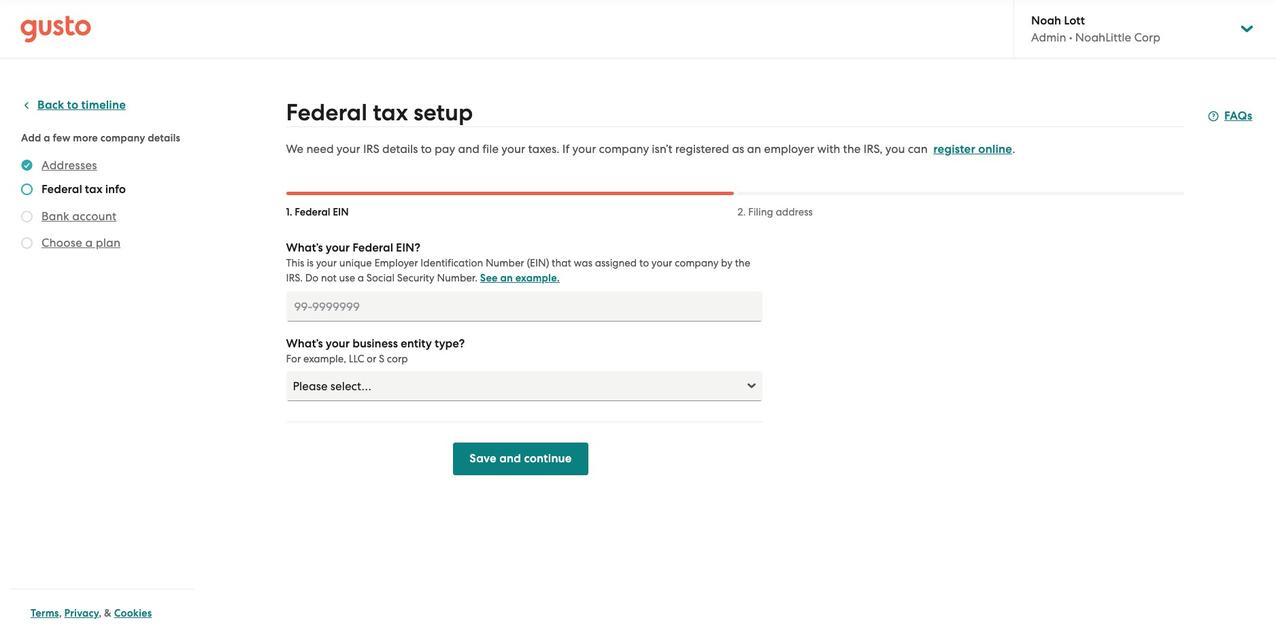 Task type: describe. For each thing, give the bounding box(es) containing it.
corp
[[1134, 31, 1161, 44]]

choose
[[41, 236, 82, 250]]

noahlittle
[[1075, 31, 1132, 44]]

ein?
[[396, 241, 421, 255]]

a inside this is your unique employer identification number (ein) that was assigned to your company by the irs. do not use a social security number.
[[358, 272, 364, 284]]

employer
[[764, 142, 815, 156]]

federal for federal tax setup
[[286, 99, 367, 127]]

for
[[286, 353, 301, 365]]

do
[[305, 272, 319, 284]]

if
[[562, 142, 570, 156]]

setup
[[414, 99, 473, 127]]

you
[[886, 142, 905, 156]]

see
[[480, 272, 498, 284]]

llc
[[349, 353, 364, 365]]

entity
[[401, 337, 432, 351]]

pay
[[435, 142, 455, 156]]

employer
[[374, 257, 418, 269]]

bank account
[[41, 210, 117, 223]]

federal ein
[[295, 206, 349, 218]]

What's your Federal EIN? text field
[[286, 292, 762, 322]]

we
[[286, 142, 304, 156]]

continue
[[524, 452, 572, 466]]

tax for setup
[[373, 99, 408, 127]]

plan
[[96, 236, 121, 250]]

timeline
[[81, 98, 126, 112]]

choose a plan
[[41, 236, 121, 250]]

home image
[[20, 15, 91, 43]]

cookies button
[[114, 605, 152, 622]]

tax for info
[[85, 182, 102, 197]]

online
[[978, 142, 1012, 156]]

use
[[339, 272, 355, 284]]

admin
[[1031, 31, 1066, 44]]

by
[[721, 257, 733, 269]]

bank
[[41, 210, 69, 223]]

federal up unique
[[353, 241, 393, 255]]

as
[[732, 142, 744, 156]]

irs.
[[286, 272, 303, 284]]

save and continue
[[470, 452, 572, 466]]

example,
[[303, 353, 346, 365]]

is
[[307, 257, 314, 269]]

corp
[[387, 353, 408, 365]]

your right file
[[502, 142, 525, 156]]

your right assigned
[[652, 257, 672, 269]]

(ein)
[[527, 257, 549, 269]]

noah
[[1031, 14, 1061, 28]]

or
[[367, 353, 376, 365]]

lott
[[1064, 14, 1085, 28]]

addresses button
[[41, 157, 97, 173]]

address
[[776, 206, 813, 218]]

0 horizontal spatial details
[[148, 132, 180, 144]]

s
[[379, 353, 384, 365]]

save and continue button
[[453, 443, 588, 476]]

bank account button
[[41, 208, 117, 225]]

federal tax info
[[41, 182, 126, 197]]

taxes.
[[528, 142, 560, 156]]

to inside this is your unique employer identification number (ein) that was assigned to your company by the irs. do not use a social security number.
[[639, 257, 649, 269]]

privacy link
[[64, 608, 99, 620]]

what's your business entity type? for example, llc or s corp
[[286, 337, 465, 365]]

faqs
[[1225, 109, 1253, 123]]

an inside popup button
[[500, 272, 513, 284]]

what's your federal ein?
[[286, 241, 421, 255]]

choose a plan button
[[41, 235, 121, 251]]

terms , privacy , & cookies
[[31, 608, 152, 620]]

identification
[[421, 257, 483, 269]]

your up not
[[316, 257, 337, 269]]

register online link
[[933, 142, 1012, 156]]

back to timeline button
[[21, 97, 126, 114]]

back
[[37, 98, 64, 112]]

this is your unique employer identification number (ein) that was assigned to your company by the irs. do not use a social security number.
[[286, 257, 750, 284]]

check image
[[21, 184, 33, 195]]

example.
[[516, 272, 560, 284]]

info
[[105, 182, 126, 197]]

with
[[817, 142, 840, 156]]

filing
[[748, 206, 773, 218]]

your up unique
[[326, 241, 350, 255]]

2 , from the left
[[99, 608, 102, 620]]

register
[[933, 142, 976, 156]]

irs,
[[864, 142, 883, 156]]

.
[[1012, 142, 1015, 156]]



Task type: locate. For each thing, give the bounding box(es) containing it.
see an example.
[[480, 272, 560, 284]]

to right assigned
[[639, 257, 649, 269]]

0 vertical spatial check image
[[21, 211, 33, 222]]

0 horizontal spatial to
[[67, 98, 78, 112]]

1 vertical spatial an
[[500, 272, 513, 284]]

1 horizontal spatial and
[[499, 452, 521, 466]]

a for add
[[44, 132, 50, 144]]

company
[[101, 132, 145, 144], [599, 142, 649, 156], [675, 257, 719, 269]]

check image left choose
[[21, 237, 33, 249]]

federal up need
[[286, 99, 367, 127]]

0 vertical spatial to
[[67, 98, 78, 112]]

cookies
[[114, 608, 152, 620]]

what's inside what's your business entity type? for example, llc or s corp
[[286, 337, 323, 351]]

1 check image from the top
[[21, 211, 33, 222]]

to inside back to timeline button
[[67, 98, 78, 112]]

2 horizontal spatial a
[[358, 272, 364, 284]]

1 what's from the top
[[286, 241, 323, 255]]

the right by
[[735, 257, 750, 269]]

back to timeline
[[37, 98, 126, 112]]

0 vertical spatial what's
[[286, 241, 323, 255]]

check image for bank
[[21, 211, 33, 222]]

an inside we need your irs details to pay and file your taxes. if your company isn't registered as an employer with the irs, you can register online .
[[747, 142, 761, 156]]

company for this is your unique employer identification number (ein) that was assigned to your company by the irs. do not use a social security number.
[[675, 257, 719, 269]]

2 what's from the top
[[286, 337, 323, 351]]

unique
[[339, 257, 372, 269]]

1 horizontal spatial ,
[[99, 608, 102, 620]]

isn't
[[652, 142, 673, 156]]

, left &
[[99, 608, 102, 620]]

file
[[482, 142, 499, 156]]

what's
[[286, 241, 323, 255], [286, 337, 323, 351]]

type?
[[435, 337, 465, 351]]

privacy
[[64, 608, 99, 620]]

addresses
[[41, 159, 97, 172]]

registered
[[675, 142, 729, 156]]

the inside we need your irs details to pay and file your taxes. if your company isn't registered as an employer with the irs, you can register online .
[[843, 142, 861, 156]]

, left privacy
[[59, 608, 62, 620]]

your inside what's your business entity type? for example, llc or s corp
[[326, 337, 350, 351]]

a for choose
[[85, 236, 93, 250]]

1 vertical spatial and
[[499, 452, 521, 466]]

this
[[286, 257, 304, 269]]

and inside save and continue button
[[499, 452, 521, 466]]

details inside we need your irs details to pay and file your taxes. if your company isn't registered as an employer with the irs, you can register online .
[[382, 142, 418, 156]]

tax
[[373, 99, 408, 127], [85, 182, 102, 197]]

your
[[337, 142, 360, 156], [502, 142, 525, 156], [572, 142, 596, 156], [326, 241, 350, 255], [316, 257, 337, 269], [652, 257, 672, 269], [326, 337, 350, 351]]

number.
[[437, 272, 478, 284]]

what's up is
[[286, 241, 323, 255]]

a
[[44, 132, 50, 144], [85, 236, 93, 250], [358, 272, 364, 284]]

2 check image from the top
[[21, 237, 33, 249]]

1 vertical spatial to
[[421, 142, 432, 156]]

1 horizontal spatial a
[[85, 236, 93, 250]]

1 horizontal spatial tax
[[373, 99, 408, 127]]

and
[[458, 142, 480, 156], [499, 452, 521, 466]]

an right as
[[747, 142, 761, 156]]

circle check image
[[21, 157, 33, 173]]

0 horizontal spatial company
[[101, 132, 145, 144]]

&
[[104, 608, 112, 620]]

need
[[306, 142, 334, 156]]

to inside we need your irs details to pay and file your taxes. if your company isn't registered as an employer with the irs, you can register online .
[[421, 142, 432, 156]]

add a few more company details
[[21, 132, 180, 144]]

federal left ein
[[295, 206, 330, 218]]

2 vertical spatial to
[[639, 257, 649, 269]]

tax up irs
[[373, 99, 408, 127]]

1 horizontal spatial company
[[599, 142, 649, 156]]

few
[[53, 132, 70, 144]]

what's up for at the left of page
[[286, 337, 323, 351]]

0 horizontal spatial and
[[458, 142, 480, 156]]

we need your irs details to pay and file your taxes. if your company isn't registered as an employer with the irs, you can register online .
[[286, 142, 1015, 156]]

0 vertical spatial tax
[[373, 99, 408, 127]]

the
[[843, 142, 861, 156], [735, 257, 750, 269]]

tax inside 'list'
[[85, 182, 102, 197]]

your left irs
[[337, 142, 360, 156]]

the left irs, at top
[[843, 142, 861, 156]]

assigned
[[595, 257, 637, 269]]

federal tax setup
[[286, 99, 473, 127]]

your right if
[[572, 142, 596, 156]]

noah lott admin • noahlittle corp
[[1031, 14, 1161, 44]]

company inside we need your irs details to pay and file your taxes. if your company isn't registered as an employer with the irs, you can register online .
[[599, 142, 649, 156]]

and inside we need your irs details to pay and file your taxes. if your company isn't registered as an employer with the irs, you can register online .
[[458, 142, 480, 156]]

0 horizontal spatial tax
[[85, 182, 102, 197]]

a left plan
[[85, 236, 93, 250]]

company right more
[[101, 132, 145, 144]]

1 horizontal spatial the
[[843, 142, 861, 156]]

save
[[470, 452, 497, 466]]

1 horizontal spatial details
[[382, 142, 418, 156]]

1 horizontal spatial an
[[747, 142, 761, 156]]

check image down check icon
[[21, 211, 33, 222]]

the inside this is your unique employer identification number (ein) that was assigned to your company by the irs. do not use a social security number.
[[735, 257, 750, 269]]

company for we need your irs details to pay and file your taxes. if your company isn't registered as an employer with the irs, you can register online .
[[599, 142, 649, 156]]

faqs button
[[1208, 108, 1253, 124]]

federal down addresses button
[[41, 182, 82, 197]]

what's for what's your business entity type? for example, llc or s corp
[[286, 337, 323, 351]]

can
[[908, 142, 928, 156]]

security
[[397, 272, 435, 284]]

a left few
[[44, 132, 50, 144]]

0 horizontal spatial ,
[[59, 608, 62, 620]]

0 vertical spatial an
[[747, 142, 761, 156]]

number
[[486, 257, 524, 269]]

an down number
[[500, 272, 513, 284]]

1 , from the left
[[59, 608, 62, 620]]

to
[[67, 98, 78, 112], [421, 142, 432, 156], [639, 257, 649, 269]]

0 vertical spatial a
[[44, 132, 50, 144]]

check image
[[21, 211, 33, 222], [21, 237, 33, 249]]

0 vertical spatial and
[[458, 142, 480, 156]]

tax left info
[[85, 182, 102, 197]]

2 horizontal spatial to
[[639, 257, 649, 269]]

,
[[59, 608, 62, 620], [99, 608, 102, 620]]

was
[[574, 257, 593, 269]]

add
[[21, 132, 41, 144]]

terms
[[31, 608, 59, 620]]

federal for federal tax info
[[41, 182, 82, 197]]

a inside button
[[85, 236, 93, 250]]

company inside this is your unique employer identification number (ein) that was assigned to your company by the irs. do not use a social security number.
[[675, 257, 719, 269]]

1 horizontal spatial to
[[421, 142, 432, 156]]

federal tax info list
[[21, 157, 188, 254]]

what's for what's your federal ein?
[[286, 241, 323, 255]]

1 vertical spatial tax
[[85, 182, 102, 197]]

to left pay
[[421, 142, 432, 156]]

2 horizontal spatial company
[[675, 257, 719, 269]]

check image for choose
[[21, 237, 33, 249]]

irs
[[363, 142, 379, 156]]

company left by
[[675, 257, 719, 269]]

see an example. button
[[480, 270, 560, 286]]

federal for federal ein
[[295, 206, 330, 218]]

ein
[[333, 206, 349, 218]]

your up the example,
[[326, 337, 350, 351]]

1 vertical spatial check image
[[21, 237, 33, 249]]

a right use
[[358, 272, 364, 284]]

2 vertical spatial a
[[358, 272, 364, 284]]

federal inside 'list'
[[41, 182, 82, 197]]

business
[[353, 337, 398, 351]]

1 vertical spatial a
[[85, 236, 93, 250]]

company left isn't
[[599, 142, 649, 156]]

0 horizontal spatial an
[[500, 272, 513, 284]]

0 horizontal spatial a
[[44, 132, 50, 144]]

0 horizontal spatial the
[[735, 257, 750, 269]]

to right the back at left
[[67, 98, 78, 112]]

and left file
[[458, 142, 480, 156]]

social
[[367, 272, 395, 284]]

1 vertical spatial the
[[735, 257, 750, 269]]

not
[[321, 272, 337, 284]]

that
[[552, 257, 571, 269]]

more
[[73, 132, 98, 144]]

0 vertical spatial the
[[843, 142, 861, 156]]

account
[[72, 210, 117, 223]]

terms link
[[31, 608, 59, 620]]

1 vertical spatial what's
[[286, 337, 323, 351]]

filing address
[[748, 206, 813, 218]]

and right save
[[499, 452, 521, 466]]

•
[[1069, 31, 1073, 44]]



Task type: vqa. For each thing, say whether or not it's contained in the screenshot.
top at
no



